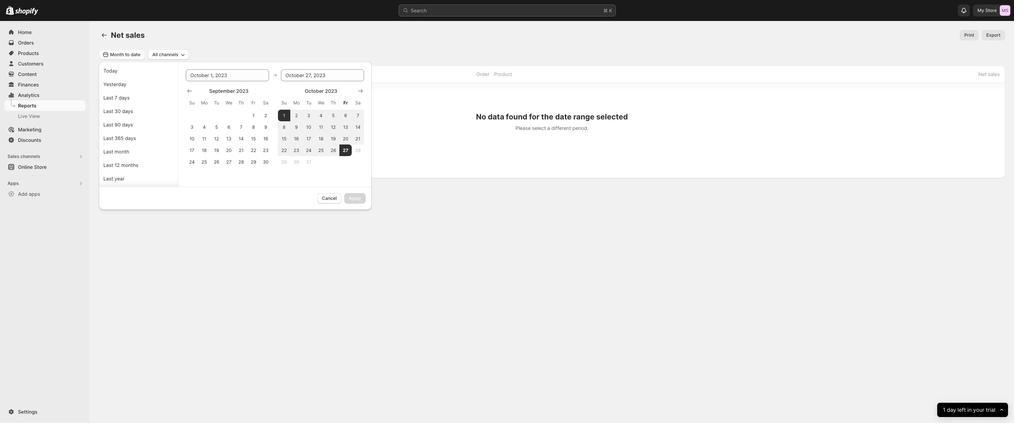 Task type: vqa. For each thing, say whether or not it's contained in the screenshot.


Task type: describe. For each thing, give the bounding box(es) containing it.
2023 for october 2023
[[325, 88, 337, 94]]

0 horizontal spatial 21
[[239, 148, 244, 153]]

1 horizontal spatial 11 button
[[315, 121, 327, 133]]

1 horizontal spatial 28
[[355, 148, 361, 153]]

store for online store
[[34, 164, 47, 170]]

0 vertical spatial 13
[[343, 124, 348, 130]]

1 horizontal spatial 19 button
[[327, 133, 339, 145]]

my store
[[978, 7, 997, 13]]

0 vertical spatial net sales
[[111, 31, 145, 40]]

last 12 months
[[103, 162, 138, 168]]

today button
[[101, 65, 176, 77]]

home
[[18, 29, 32, 35]]

monday element for october
[[290, 96, 303, 110]]

2 29 button from the left
[[278, 156, 290, 168]]

k
[[609, 7, 612, 13]]

2 16 button from the left
[[290, 133, 303, 145]]

range
[[573, 112, 595, 121]]

0 horizontal spatial 18 button
[[198, 145, 210, 156]]

add apps button
[[4, 189, 85, 199]]

2 30 button from the left
[[290, 156, 303, 168]]

0 horizontal spatial 13 button
[[223, 133, 235, 145]]

0 horizontal spatial 18
[[202, 148, 207, 153]]

all
[[152, 52, 158, 57]]

channels for all channels
[[159, 52, 178, 57]]

1 30 button from the left
[[260, 156, 272, 168]]

order button
[[468, 67, 491, 81]]

1 horizontal spatial 3 button
[[303, 110, 315, 121]]

content
[[18, 71, 37, 77]]

0 horizontal spatial 19 button
[[210, 145, 223, 156]]

0 horizontal spatial 14 button
[[235, 133, 247, 145]]

0 horizontal spatial 5 button
[[210, 121, 223, 133]]

2023 for september 2023
[[236, 88, 249, 94]]

1 horizontal spatial 28 button
[[352, 145, 364, 156]]

0 horizontal spatial 21 button
[[235, 145, 247, 156]]

1 horizontal spatial 17 button
[[303, 133, 315, 145]]

0 vertical spatial 25
[[318, 148, 324, 153]]

grid containing october
[[278, 87, 364, 168]]

th for september 2023
[[238, 100, 244, 106]]

different
[[551, 125, 571, 131]]

1 horizontal spatial 3
[[307, 113, 310, 118]]

export button
[[982, 30, 1005, 40]]

month
[[115, 149, 129, 155]]

1 horizontal spatial 20 button
[[339, 133, 352, 145]]

select
[[532, 125, 546, 131]]

days for last 30 days
[[122, 108, 133, 114]]

24 for the right "24" button
[[306, 148, 311, 153]]

sunday element for september 2023
[[186, 96, 198, 110]]

live view
[[18, 113, 40, 119]]

wednesday element for october
[[315, 96, 327, 110]]

cancel
[[322, 196, 337, 201]]

1 vertical spatial 12
[[214, 136, 219, 142]]

grid containing september
[[186, 87, 272, 168]]

90
[[115, 122, 121, 128]]

10 for 11
[[306, 124, 311, 130]]

1 vertical spatial 11
[[202, 136, 206, 142]]

we for september
[[226, 100, 232, 106]]

31
[[306, 159, 311, 165]]

29 for 1st the 29 button from right
[[281, 159, 287, 165]]

⌘
[[603, 7, 608, 13]]

net sales button
[[970, 67, 1001, 81]]

reports
[[18, 103, 36, 109]]

0 horizontal spatial 24 button
[[186, 156, 198, 168]]

settings
[[18, 409, 37, 415]]

days for last 7 days
[[119, 95, 130, 101]]

30 inside button
[[115, 108, 121, 114]]

trial
[[986, 407, 995, 413]]

september 2023
[[209, 88, 249, 94]]

customers link
[[4, 58, 85, 69]]

day
[[947, 407, 956, 413]]

view
[[29, 113, 40, 119]]

1 16 button from the left
[[260, 133, 272, 145]]

1 horizontal spatial 27 button
[[339, 145, 352, 156]]

1 horizontal spatial shopify image
[[15, 8, 38, 15]]

0 horizontal spatial 3 button
[[186, 121, 198, 133]]

10 for 17
[[190, 136, 194, 142]]

1 23 button from the left
[[260, 145, 272, 156]]

last for last 7 days
[[103, 95, 113, 101]]

analytics link
[[4, 90, 85, 100]]

fr for october 2023
[[343, 100, 348, 106]]

last month button
[[101, 146, 176, 158]]

⌘ k
[[603, 7, 612, 13]]

print button
[[960, 30, 979, 40]]

live view link
[[4, 111, 85, 121]]

1 horizontal spatial 4 button
[[315, 110, 327, 121]]

1 horizontal spatial 4
[[320, 113, 322, 118]]

1 vertical spatial 25
[[202, 159, 207, 165]]

0 horizontal spatial 4
[[203, 124, 206, 130]]

your
[[973, 407, 984, 413]]

please
[[516, 125, 531, 131]]

1 vertical spatial 28
[[238, 159, 244, 165]]

mo for september
[[201, 100, 208, 106]]

0 horizontal spatial 13
[[226, 136, 231, 142]]

month to date button
[[99, 49, 145, 60]]

october
[[305, 88, 324, 94]]

0 horizontal spatial 4 button
[[198, 121, 210, 133]]

0 horizontal spatial 12 button
[[210, 133, 223, 145]]

online store
[[18, 164, 47, 170]]

tuesday element for october
[[303, 96, 315, 110]]

2 2 button from the left
[[290, 110, 303, 121]]

1 vertical spatial 7
[[357, 113, 359, 118]]

order
[[476, 71, 490, 77]]

no data found for the date range selected please select a different period.
[[476, 112, 628, 131]]

marketing
[[18, 127, 41, 133]]

tuesday element for september
[[210, 96, 223, 110]]

net inside button
[[978, 71, 987, 77]]

1 for 3
[[252, 113, 255, 118]]

last 7 days button
[[101, 92, 176, 104]]

0 vertical spatial sales
[[126, 31, 145, 40]]

20 for '20' button to the left
[[226, 148, 232, 153]]

last 365 days button
[[101, 132, 176, 144]]

1 horizontal spatial 25 button
[[315, 145, 327, 156]]

live
[[18, 113, 27, 119]]

tu for september 2023
[[214, 100, 219, 106]]

1 vertical spatial 19
[[214, 148, 219, 153]]

last year button
[[101, 173, 176, 185]]

0 horizontal spatial 28 button
[[235, 156, 247, 168]]

1 horizontal spatial 7 button
[[352, 110, 364, 121]]

1 horizontal spatial 18
[[319, 136, 323, 142]]

cancel button
[[317, 193, 341, 204]]

product button
[[493, 67, 521, 81]]

0 horizontal spatial 17
[[190, 148, 194, 153]]

YYYY-MM-DD text field
[[281, 69, 364, 81]]

2 16 from the left
[[294, 136, 299, 142]]

yesterday
[[103, 81, 126, 87]]

for
[[529, 112, 540, 121]]

0 horizontal spatial 25 button
[[198, 156, 210, 168]]

1 button for 3
[[247, 110, 260, 121]]

add apps
[[18, 191, 40, 197]]

product
[[494, 71, 512, 77]]

months
[[121, 162, 138, 168]]

channels for sales channels
[[20, 154, 40, 159]]

1 horizontal spatial 26 button
[[327, 145, 339, 156]]

29 for second the 29 button from right
[[251, 159, 256, 165]]

finances link
[[4, 79, 85, 90]]

0 horizontal spatial 7 button
[[235, 121, 247, 133]]

selected
[[596, 112, 628, 121]]

30 for 1st the 30 button from the right
[[294, 159, 299, 165]]

apps button
[[4, 178, 85, 189]]

products
[[18, 50, 39, 56]]

sa for october 2023
[[355, 100, 361, 106]]

last 90 days
[[103, 122, 133, 128]]

settings link
[[4, 407, 85, 417]]

last 12 months button
[[101, 159, 176, 171]]

add
[[18, 191, 27, 197]]

0 horizontal spatial shopify image
[[6, 6, 14, 15]]

12 inside button
[[115, 162, 120, 168]]

6 for the right 6 button
[[344, 113, 347, 118]]

0 vertical spatial net
[[111, 31, 124, 40]]

orders
[[18, 40, 34, 46]]

2 8 button from the left
[[278, 121, 290, 133]]

0 vertical spatial 12
[[331, 124, 336, 130]]

sales channels
[[7, 154, 40, 159]]

last for last 12 months
[[103, 162, 113, 168]]

last for last year
[[103, 176, 113, 182]]

0 horizontal spatial 27 button
[[223, 156, 235, 168]]

20 for the rightmost '20' button
[[343, 136, 348, 142]]

24 for left "24" button
[[189, 159, 195, 165]]

1 horizontal spatial 18 button
[[315, 133, 327, 145]]

0 horizontal spatial 11 button
[[198, 133, 210, 145]]

export
[[986, 32, 1001, 38]]

data
[[488, 112, 504, 121]]

wednesday element for september
[[223, 96, 235, 110]]

2 2 from the left
[[295, 113, 298, 118]]

2 9 from the left
[[295, 124, 298, 130]]

1 15 button from the left
[[247, 133, 260, 145]]

1 for 2
[[283, 113, 285, 118]]

finances
[[18, 82, 39, 88]]

online store link
[[4, 162, 85, 172]]

apps
[[7, 181, 19, 186]]

print
[[964, 32, 974, 38]]

2 9 button from the left
[[290, 121, 303, 133]]

1 horizontal spatial 12 button
[[327, 121, 339, 133]]

date
[[104, 71, 115, 77]]

0 vertical spatial 21
[[356, 136, 360, 142]]



Task type: locate. For each thing, give the bounding box(es) containing it.
sales inside button
[[988, 71, 1000, 77]]

5 down october 2023
[[332, 113, 335, 118]]

1 inside dropdown button
[[943, 407, 945, 413]]

days right 90
[[122, 122, 133, 128]]

1 horizontal spatial 5 button
[[327, 110, 339, 121]]

1 22 from the left
[[251, 148, 256, 153]]

last left the month
[[103, 149, 113, 155]]

sa
[[263, 100, 268, 106], [355, 100, 361, 106]]

1 2 button from the left
[[260, 110, 272, 121]]

11 button
[[315, 121, 327, 133], [198, 133, 210, 145]]

days inside button
[[122, 108, 133, 114]]

9 button
[[260, 121, 272, 133], [290, 121, 303, 133]]

1 sunday element from the left
[[186, 96, 198, 110]]

1 horizontal spatial 30 button
[[290, 156, 303, 168]]

1 button for 2
[[278, 110, 290, 121]]

thursday element for october 2023
[[327, 96, 339, 110]]

1 29 from the left
[[251, 159, 256, 165]]

29
[[251, 159, 256, 165], [281, 159, 287, 165]]

date up different
[[555, 112, 572, 121]]

1 horizontal spatial mo
[[293, 100, 300, 106]]

5 for rightmost 5 button
[[332, 113, 335, 118]]

10
[[306, 124, 311, 130], [190, 136, 194, 142]]

1 horizontal spatial th
[[331, 100, 336, 106]]

2 sunday element from the left
[[278, 96, 290, 110]]

28
[[355, 148, 361, 153], [238, 159, 244, 165]]

2 22 button from the left
[[278, 145, 290, 156]]

store inside button
[[34, 164, 47, 170]]

1 wednesday element from the left
[[223, 96, 235, 110]]

1 8 button from the left
[[247, 121, 260, 133]]

0 vertical spatial 26
[[331, 148, 336, 153]]

0 horizontal spatial 1 button
[[247, 110, 260, 121]]

left
[[958, 407, 966, 413]]

1 horizontal spatial 26
[[331, 148, 336, 153]]

1 saturday element from the left
[[260, 96, 272, 110]]

1 8 from the left
[[252, 124, 255, 130]]

10 button
[[303, 121, 315, 133], [186, 133, 198, 145]]

11
[[319, 124, 323, 130], [202, 136, 206, 142]]

1 tu from the left
[[214, 100, 219, 106]]

1 horizontal spatial sunday element
[[278, 96, 290, 110]]

channels right all
[[159, 52, 178, 57]]

1 horizontal spatial 7
[[240, 124, 242, 130]]

september
[[209, 88, 235, 94]]

1 vertical spatial 3
[[191, 124, 193, 130]]

1 horizontal spatial monday element
[[290, 96, 303, 110]]

1 grid from the left
[[186, 87, 272, 168]]

30 button
[[260, 156, 272, 168], [290, 156, 303, 168]]

0 horizontal spatial 2
[[264, 113, 267, 118]]

2 horizontal spatial 1
[[943, 407, 945, 413]]

2 fr from the left
[[343, 100, 348, 106]]

1 23 from the left
[[263, 148, 269, 153]]

2 tuesday element from the left
[[303, 96, 315, 110]]

14 for the left 14 button
[[239, 136, 244, 142]]

0 horizontal spatial 2023
[[236, 88, 249, 94]]

15 button
[[247, 133, 260, 145], [278, 133, 290, 145]]

month
[[110, 52, 124, 57]]

online
[[18, 164, 33, 170]]

days
[[119, 95, 130, 101], [122, 108, 133, 114], [122, 122, 133, 128], [125, 135, 136, 141]]

yesterday button
[[101, 78, 176, 90]]

0 vertical spatial 20
[[343, 136, 348, 142]]

5 down 'september'
[[215, 124, 218, 130]]

5 button down october 2023
[[327, 110, 339, 121]]

last left year
[[103, 176, 113, 182]]

friday element down september 2023
[[247, 96, 260, 110]]

2 su from the left
[[281, 100, 287, 106]]

2 23 from the left
[[294, 148, 299, 153]]

1 9 from the left
[[264, 124, 267, 130]]

5 last from the top
[[103, 149, 113, 155]]

channels inside all channels "dropdown button"
[[159, 52, 178, 57]]

shopify image
[[6, 6, 14, 15], [15, 8, 38, 15]]

0 horizontal spatial thursday element
[[235, 96, 247, 110]]

1 th from the left
[[238, 100, 244, 106]]

tu down 'september'
[[214, 100, 219, 106]]

1 horizontal spatial 24
[[306, 148, 311, 153]]

channels up online store
[[20, 154, 40, 159]]

found
[[506, 112, 527, 121]]

1 horizontal spatial 24 button
[[303, 145, 315, 156]]

mo for october
[[293, 100, 300, 106]]

last for last 90 days
[[103, 122, 113, 128]]

last for last 365 days
[[103, 135, 113, 141]]

1 vertical spatial store
[[34, 164, 47, 170]]

0 vertical spatial 17
[[306, 136, 311, 142]]

2 1 button from the left
[[278, 110, 290, 121]]

last up last year
[[103, 162, 113, 168]]

0 horizontal spatial 15
[[251, 136, 256, 142]]

2 15 button from the left
[[278, 133, 290, 145]]

last left 365
[[103, 135, 113, 141]]

21 button
[[352, 133, 364, 145], [235, 145, 247, 156]]

thursday element down october 2023
[[327, 96, 339, 110]]

last down last 7 days
[[103, 108, 113, 114]]

0 vertical spatial 7
[[115, 95, 117, 101]]

1 horizontal spatial 14 button
[[352, 121, 364, 133]]

0 vertical spatial channels
[[159, 52, 178, 57]]

grid
[[186, 87, 272, 168], [278, 87, 364, 168]]

su
[[189, 100, 195, 106], [281, 100, 287, 106]]

0 horizontal spatial 11
[[202, 136, 206, 142]]

1 fr from the left
[[251, 100, 256, 106]]

0 horizontal spatial 17 button
[[186, 145, 198, 156]]

tu down october
[[306, 100, 311, 106]]

30 for second the 30 button from the right
[[263, 159, 269, 165]]

1 horizontal spatial date
[[555, 112, 572, 121]]

1 horizontal spatial 6 button
[[339, 110, 352, 121]]

2 15 from the left
[[282, 136, 287, 142]]

22 button
[[247, 145, 260, 156], [278, 145, 290, 156]]

th down september 2023
[[238, 100, 244, 106]]

4
[[320, 113, 322, 118], [203, 124, 206, 130]]

1 2 from the left
[[264, 113, 267, 118]]

14 button
[[352, 121, 364, 133], [235, 133, 247, 145]]

8
[[252, 124, 255, 130], [283, 124, 286, 130]]

1 15 from the left
[[251, 136, 256, 142]]

8 for first 8 button from the left
[[252, 124, 255, 130]]

search
[[411, 7, 427, 13]]

6
[[344, 113, 347, 118], [227, 124, 230, 130]]

0 horizontal spatial sa
[[263, 100, 268, 106]]

1 horizontal spatial 27
[[343, 148, 348, 153]]

1 friday element from the left
[[247, 96, 260, 110]]

2 sa from the left
[[355, 100, 361, 106]]

wednesday element down october 2023
[[315, 96, 327, 110]]

last 30 days button
[[101, 105, 176, 117]]

saturday element
[[260, 96, 272, 110], [352, 96, 364, 110]]

1 16 from the left
[[263, 136, 268, 142]]

1 horizontal spatial wednesday element
[[315, 96, 327, 110]]

days up last 30 days
[[119, 95, 130, 101]]

2 we from the left
[[318, 100, 325, 106]]

days for last 365 days
[[125, 135, 136, 141]]

0 horizontal spatial sales
[[126, 31, 145, 40]]

0 vertical spatial 24
[[306, 148, 311, 153]]

date
[[131, 52, 140, 57], [555, 112, 572, 121]]

1 horizontal spatial 6
[[344, 113, 347, 118]]

monday element
[[198, 96, 210, 110], [290, 96, 303, 110]]

thursday element down september 2023
[[235, 96, 247, 110]]

0 vertical spatial 14
[[355, 124, 360, 130]]

0 horizontal spatial 23
[[263, 148, 269, 153]]

friday element down yyyy-mm-dd text field
[[339, 96, 352, 110]]

1 last from the top
[[103, 95, 113, 101]]

net sales inside button
[[978, 71, 1000, 77]]

1 horizontal spatial sales
[[988, 71, 1000, 77]]

a
[[547, 125, 550, 131]]

last
[[103, 95, 113, 101], [103, 108, 113, 114], [103, 122, 113, 128], [103, 135, 113, 141], [103, 149, 113, 155], [103, 162, 113, 168], [103, 176, 113, 182]]

2
[[264, 113, 267, 118], [295, 113, 298, 118]]

18 button
[[315, 133, 327, 145], [198, 145, 210, 156]]

1 horizontal spatial 16 button
[[290, 133, 303, 145]]

15
[[251, 136, 256, 142], [282, 136, 287, 142]]

2 2023 from the left
[[325, 88, 337, 94]]

2 last from the top
[[103, 108, 113, 114]]

month to date
[[110, 52, 140, 57]]

1 tuesday element from the left
[[210, 96, 223, 110]]

19
[[331, 136, 336, 142], [214, 148, 219, 153]]

0 horizontal spatial 29 button
[[247, 156, 260, 168]]

date inside no data found for the date range selected please select a different period.
[[555, 112, 572, 121]]

1 mo from the left
[[201, 100, 208, 106]]

2023
[[236, 88, 249, 94], [325, 88, 337, 94]]

2 8 from the left
[[283, 124, 286, 130]]

6 for the left 6 button
[[227, 124, 230, 130]]

1 29 button from the left
[[247, 156, 260, 168]]

1 button
[[247, 110, 260, 121], [278, 110, 290, 121]]

days for last 90 days
[[122, 122, 133, 128]]

we for october
[[318, 100, 325, 106]]

sunday element
[[186, 96, 198, 110], [278, 96, 290, 110]]

0 horizontal spatial 6
[[227, 124, 230, 130]]

1 horizontal spatial 8 button
[[278, 121, 290, 133]]

products link
[[4, 48, 85, 58]]

0 horizontal spatial th
[[238, 100, 244, 106]]

2023 right 'september'
[[236, 88, 249, 94]]

3 button
[[303, 110, 315, 121], [186, 121, 198, 133]]

26 for 26 button to the left
[[214, 159, 219, 165]]

1 horizontal spatial 13
[[343, 124, 348, 130]]

date button
[[103, 67, 124, 81]]

store for my store
[[985, 7, 997, 13]]

to
[[125, 52, 130, 57]]

1 thursday element from the left
[[235, 96, 247, 110]]

tuesday element down october
[[303, 96, 315, 110]]

26 for right 26 button
[[331, 148, 336, 153]]

days right 365
[[125, 135, 136, 141]]

7 last from the top
[[103, 176, 113, 182]]

0 horizontal spatial 27
[[226, 159, 232, 165]]

online store button
[[0, 162, 90, 172]]

10 button for 11
[[303, 121, 315, 133]]

store right my
[[985, 7, 997, 13]]

7 button
[[352, 110, 364, 121], [235, 121, 247, 133]]

year
[[115, 176, 125, 182]]

net sales
[[111, 31, 145, 40], [978, 71, 1000, 77]]

tu
[[214, 100, 219, 106], [306, 100, 311, 106]]

0 vertical spatial 27
[[343, 148, 348, 153]]

1 horizontal spatial 15 button
[[278, 133, 290, 145]]

channels inside sales channels button
[[20, 154, 40, 159]]

1 2023 from the left
[[236, 88, 249, 94]]

fr
[[251, 100, 256, 106], [343, 100, 348, 106]]

2 monday element from the left
[[290, 96, 303, 110]]

0 vertical spatial 28
[[355, 148, 361, 153]]

2 29 from the left
[[281, 159, 287, 165]]

1 vertical spatial 20
[[226, 148, 232, 153]]

2 friday element from the left
[[339, 96, 352, 110]]

0 horizontal spatial 26 button
[[210, 156, 223, 168]]

sales
[[126, 31, 145, 40], [988, 71, 1000, 77]]

12
[[331, 124, 336, 130], [214, 136, 219, 142], [115, 162, 120, 168]]

my store image
[[1000, 5, 1010, 16]]

sales channels button
[[4, 151, 85, 162]]

period.
[[572, 125, 588, 131]]

1 horizontal spatial tuesday element
[[303, 96, 315, 110]]

2 thursday element from the left
[[327, 96, 339, 110]]

0 horizontal spatial 10
[[190, 136, 194, 142]]

0 horizontal spatial 28
[[238, 159, 244, 165]]

1 monday element from the left
[[198, 96, 210, 110]]

10 button for 17
[[186, 133, 198, 145]]

2023 right october
[[325, 88, 337, 94]]

1 9 button from the left
[[260, 121, 272, 133]]

thursday element
[[235, 96, 247, 110], [327, 96, 339, 110]]

friday element for september 2023
[[247, 96, 260, 110]]

1 horizontal spatial 14
[[355, 124, 360, 130]]

days up last 90 days
[[122, 108, 133, 114]]

2 saturday element from the left
[[352, 96, 364, 110]]

1 horizontal spatial net sales
[[978, 71, 1000, 77]]

date inside dropdown button
[[131, 52, 140, 57]]

1 vertical spatial 5
[[215, 124, 218, 130]]

5 button down 'september'
[[210, 121, 223, 133]]

su for october
[[281, 100, 287, 106]]

14 for rightmost 14 button
[[355, 124, 360, 130]]

tuesday element down 'september'
[[210, 96, 223, 110]]

last for last 30 days
[[103, 108, 113, 114]]

31 button
[[303, 156, 315, 168]]

friday element
[[247, 96, 260, 110], [339, 96, 352, 110]]

last inside button
[[103, 108, 113, 114]]

1 vertical spatial sales
[[988, 71, 1000, 77]]

19 button
[[327, 133, 339, 145], [210, 145, 223, 156]]

we down september 2023
[[226, 100, 232, 106]]

last left 90
[[103, 122, 113, 128]]

0 horizontal spatial 2 button
[[260, 110, 272, 121]]

0 horizontal spatial store
[[34, 164, 47, 170]]

orders link
[[4, 37, 85, 48]]

last 30 days
[[103, 108, 133, 114]]

saturday element for september 2023
[[260, 96, 272, 110]]

2 22 from the left
[[281, 148, 287, 153]]

no
[[476, 112, 486, 121]]

wednesday element down september 2023
[[223, 96, 235, 110]]

customers
[[18, 61, 43, 67]]

22
[[251, 148, 256, 153], [281, 148, 287, 153]]

5 for the leftmost 5 button
[[215, 124, 218, 130]]

1 horizontal spatial 2023
[[325, 88, 337, 94]]

1 sa from the left
[[263, 100, 268, 106]]

th down october 2023
[[331, 100, 336, 106]]

0 horizontal spatial grid
[[186, 87, 272, 168]]

all channels button
[[148, 49, 189, 60]]

content link
[[4, 69, 85, 79]]

22 for 1st the 22 button from right
[[281, 148, 287, 153]]

last 365 days
[[103, 135, 136, 141]]

2 wednesday element from the left
[[315, 96, 327, 110]]

1 horizontal spatial 1
[[283, 113, 285, 118]]

7
[[115, 95, 117, 101], [357, 113, 359, 118], [240, 124, 242, 130]]

apps
[[29, 191, 40, 197]]

1 1 button from the left
[[247, 110, 260, 121]]

0 vertical spatial 3
[[307, 113, 310, 118]]

8 for 1st 8 button from the right
[[283, 124, 286, 130]]

27
[[343, 148, 348, 153], [226, 159, 232, 165]]

0 horizontal spatial 25
[[202, 159, 207, 165]]

7 inside button
[[115, 95, 117, 101]]

2 grid from the left
[[278, 87, 364, 168]]

28 button
[[352, 145, 364, 156], [235, 156, 247, 168]]

1 vertical spatial 14
[[239, 136, 244, 142]]

6 last from the top
[[103, 162, 113, 168]]

discounts link
[[4, 135, 85, 145]]

YYYY-MM-DD text field
[[186, 69, 269, 81]]

1 horizontal spatial 5
[[332, 113, 335, 118]]

365
[[115, 135, 124, 141]]

1 vertical spatial date
[[555, 112, 572, 121]]

2 23 button from the left
[[290, 145, 303, 156]]

1 horizontal spatial 23 button
[[290, 145, 303, 156]]

thursday element for september 2023
[[235, 96, 247, 110]]

0 horizontal spatial 30
[[115, 108, 121, 114]]

sa for september 2023
[[263, 100, 268, 106]]

october 2023
[[305, 88, 337, 94]]

0 horizontal spatial 16 button
[[260, 133, 272, 145]]

all channels
[[152, 52, 178, 57]]

3
[[307, 113, 310, 118], [191, 124, 193, 130]]

last 7 days
[[103, 95, 130, 101]]

tu for october 2023
[[306, 100, 311, 106]]

0 vertical spatial store
[[985, 7, 997, 13]]

2 th from the left
[[331, 100, 336, 106]]

0 horizontal spatial 9 button
[[260, 121, 272, 133]]

tuesday element
[[210, 96, 223, 110], [303, 96, 315, 110]]

4 last from the top
[[103, 135, 113, 141]]

16 button
[[260, 133, 272, 145], [290, 133, 303, 145]]

1 horizontal spatial 15
[[282, 136, 287, 142]]

0 horizontal spatial 20 button
[[223, 145, 235, 156]]

0 horizontal spatial 1
[[252, 113, 255, 118]]

1 vertical spatial 10
[[190, 136, 194, 142]]

1 we from the left
[[226, 100, 232, 106]]

last 90 days button
[[101, 119, 176, 131]]

in
[[967, 407, 972, 413]]

wednesday element
[[223, 96, 235, 110], [315, 96, 327, 110]]

1 horizontal spatial 13 button
[[339, 121, 352, 133]]

date right to at left top
[[131, 52, 140, 57]]

1 22 button from the left
[[247, 145, 260, 156]]

th for october 2023
[[331, 100, 336, 106]]

monday element for september
[[198, 96, 210, 110]]

0 horizontal spatial 3
[[191, 124, 193, 130]]

0 vertical spatial 4
[[320, 113, 322, 118]]

2 tu from the left
[[306, 100, 311, 106]]

1 horizontal spatial 22
[[281, 148, 287, 153]]

saturday element for october 2023
[[352, 96, 364, 110]]

store down sales channels button
[[34, 164, 47, 170]]

sunday element for october 2023
[[278, 96, 290, 110]]

1 horizontal spatial 11
[[319, 124, 323, 130]]

marketing link
[[4, 124, 85, 135]]

friday element for october 2023
[[339, 96, 352, 110]]

0 horizontal spatial fr
[[251, 100, 256, 106]]

3 last from the top
[[103, 122, 113, 128]]

2 mo from the left
[[293, 100, 300, 106]]

22 for 2nd the 22 button from the right
[[251, 148, 256, 153]]

0 horizontal spatial 6 button
[[223, 121, 235, 133]]

1 su from the left
[[189, 100, 195, 106]]

sales
[[7, 154, 19, 159]]

0 horizontal spatial 30 button
[[260, 156, 272, 168]]

last down yesterday
[[103, 95, 113, 101]]

0 horizontal spatial channels
[[20, 154, 40, 159]]

we down october 2023
[[318, 100, 325, 106]]

0 vertical spatial 19
[[331, 136, 336, 142]]

my
[[978, 7, 984, 13]]

last for last month
[[103, 149, 113, 155]]

1 horizontal spatial 21 button
[[352, 133, 364, 145]]

2 vertical spatial 7
[[240, 124, 242, 130]]

fr for september 2023
[[251, 100, 256, 106]]

1 horizontal spatial 16
[[294, 136, 299, 142]]

analytics
[[18, 92, 39, 98]]

1 vertical spatial 27
[[226, 159, 232, 165]]

su for september
[[189, 100, 195, 106]]



